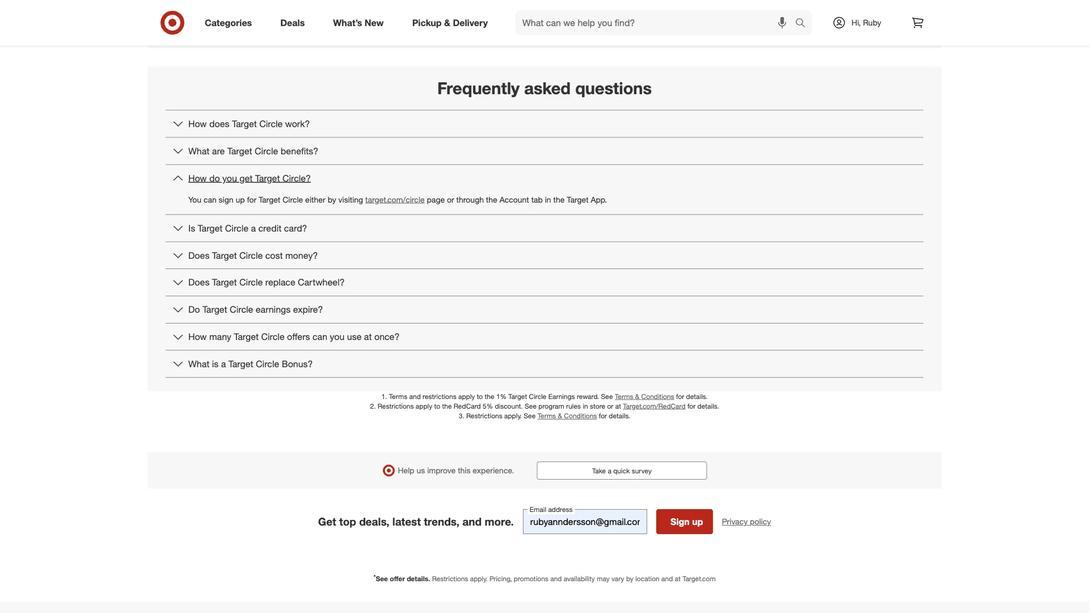 Task type: locate. For each thing, give the bounding box(es) containing it.
0 horizontal spatial terms & conditions link
[[538, 412, 597, 420]]

3.
[[459, 412, 465, 420]]

program
[[539, 402, 565, 410]]

does for does target circle cost money?
[[188, 250, 210, 261]]

1 vertical spatial what
[[188, 358, 210, 369]]

1 horizontal spatial earnings
[[442, 9, 477, 20]]

1 horizontal spatial can
[[313, 331, 328, 342]]

at inside 1. terms and restrictions apply to the 1% target circle earnings reward. see terms & conditions for details. 2. restrictions apply to the redcard 5% discount. see program rules in store or at target.com/redcard for details. 3. restrictions apply. see terms & conditions for details.
[[616, 402, 622, 410]]

2 vertical spatial a
[[608, 466, 612, 475]]

does
[[209, 118, 230, 129]]

circle left offers on the bottom of the page
[[261, 331, 285, 342]]

at left target.com
[[675, 575, 681, 583]]

for down how do you get target circle?
[[247, 194, 257, 204]]

2 vertical spatial restrictions
[[432, 575, 469, 583]]

you
[[188, 194, 202, 204]]

how for how does target circle work?
[[188, 118, 207, 129]]

terms down program
[[538, 412, 556, 420]]

0 horizontal spatial apply
[[416, 402, 433, 410]]

terms & conditions link down rules
[[538, 412, 597, 420]]

us
[[417, 466, 425, 475]]

what are target circle benefits?
[[188, 145, 319, 156]]

0 vertical spatial how
[[188, 118, 207, 129]]

get
[[240, 173, 253, 184]]

0 vertical spatial conditions
[[642, 392, 675, 401]]

2 what from the top
[[188, 358, 210, 369]]

can right you
[[204, 194, 217, 204]]

does down is at the top of page
[[188, 250, 210, 261]]

0 horizontal spatial apply.
[[470, 575, 488, 583]]

0 vertical spatial apply.
[[505, 412, 522, 420]]

circle inside 1. terms and restrictions apply to the 1% target circle earnings reward. see terms & conditions for details. 2. restrictions apply to the redcard 5% discount. see program rules in store or at target.com/redcard for details. 3. restrictions apply. see terms & conditions for details.
[[529, 392, 547, 401]]

1 does from the top
[[188, 250, 210, 261]]

terms up target.com/redcard link
[[615, 392, 634, 401]]

restrictions
[[423, 392, 457, 401]]

1 vertical spatial at
[[616, 402, 622, 410]]

purchases.
[[627, 9, 671, 20]]

conditions
[[642, 392, 675, 401], [564, 412, 597, 420]]

target
[[232, 118, 257, 129], [228, 145, 252, 156], [255, 173, 280, 184], [259, 194, 281, 204], [567, 194, 589, 204], [198, 223, 223, 234], [212, 250, 237, 261], [212, 277, 237, 288], [203, 304, 227, 315], [234, 331, 259, 342], [229, 358, 254, 369], [509, 392, 527, 401]]

can right offers on the bottom of the page
[[313, 331, 328, 342]]

what inside what is a target circle bonus? dropdown button
[[188, 358, 210, 369]]

sign up button
[[657, 509, 713, 534]]

1 horizontal spatial terms
[[538, 412, 556, 420]]

and left restrictions
[[410, 392, 421, 401]]

are
[[212, 145, 225, 156]]

apply. left the pricing,
[[470, 575, 488, 583]]

for down store
[[599, 412, 607, 420]]

target inside the how does target circle work? dropdown button
[[232, 118, 257, 129]]

by right vary
[[627, 575, 634, 583]]

up right the sign
[[236, 194, 245, 204]]

to up 5%
[[477, 392, 483, 401]]

1 vertical spatial up
[[693, 516, 704, 527]]

1 vertical spatial or
[[608, 402, 614, 410]]

1 vertical spatial apply
[[416, 402, 433, 410]]

& inside "link"
[[445, 17, 451, 28]]

does for does target circle replace cartwheel?
[[188, 277, 210, 288]]

0 horizontal spatial by
[[328, 194, 336, 204]]

does
[[188, 250, 210, 261], [188, 277, 210, 288]]

what's new
[[333, 17, 384, 28]]

earnings
[[549, 392, 575, 401]]

2 horizontal spatial a
[[608, 466, 612, 475]]

at right use
[[364, 331, 372, 342]]

0 vertical spatial &
[[445, 17, 451, 28]]

and
[[480, 9, 495, 20], [410, 392, 421, 401], [463, 515, 482, 528], [551, 575, 562, 583], [662, 575, 673, 583]]

None text field
[[523, 509, 648, 534]]

how left many
[[188, 331, 207, 342]]

1 vertical spatial does
[[188, 277, 210, 288]]

questions
[[576, 78, 652, 98]]

0 vertical spatial to
[[477, 392, 483, 401]]

frequently asked questions
[[438, 78, 652, 98]]

2 does from the top
[[188, 277, 210, 288]]

1 horizontal spatial apply.
[[505, 412, 522, 420]]

does target circle cost money? button
[[166, 242, 924, 269]]

0 vertical spatial what
[[188, 145, 210, 156]]

terms
[[389, 392, 408, 401], [615, 392, 634, 401], [538, 412, 556, 420]]

here
[[522, 9, 540, 20]]

how does target circle work? button
[[166, 111, 924, 137]]

1 horizontal spatial you
[[330, 331, 345, 342]]

to down restrictions
[[435, 402, 441, 410]]

what inside dropdown button
[[188, 145, 210, 156]]

1 vertical spatial a
[[221, 358, 226, 369]]

restrictions
[[378, 402, 414, 410], [467, 412, 503, 420], [432, 575, 469, 583]]

target right get
[[255, 173, 280, 184]]

in down reward.
[[583, 402, 589, 410]]

offer
[[390, 575, 405, 583]]

up inside button
[[693, 516, 704, 527]]

1 horizontal spatial or
[[608, 402, 614, 410]]

terms & conditions link for 1. terms and restrictions apply to the 1% target circle earnings reward. see
[[615, 392, 675, 401]]

1 horizontal spatial &
[[558, 412, 563, 420]]

store
[[590, 402, 606, 410]]

categories link
[[195, 10, 266, 35]]

making
[[564, 9, 593, 20]]

circle inside dropdown button
[[261, 331, 285, 342]]

how for how many target circle offers can you use at once?
[[188, 331, 207, 342]]

1 horizontal spatial by
[[627, 575, 634, 583]]

target down is target circle a credit card?
[[212, 250, 237, 261]]

what left 'is'
[[188, 358, 210, 369]]

target down does target circle cost money?
[[212, 277, 237, 288]]

target right the "does"
[[232, 118, 257, 129]]

0 horizontal spatial or
[[447, 194, 455, 204]]

1 horizontal spatial up
[[693, 516, 704, 527]]

0 horizontal spatial to
[[435, 402, 441, 410]]

at right store
[[616, 402, 622, 410]]

cartwheel?
[[298, 277, 345, 288]]

& right track
[[445, 17, 451, 28]]

terms right 1.
[[389, 392, 408, 401]]

1 vertical spatial how
[[188, 173, 207, 184]]

0 vertical spatial in
[[545, 194, 552, 204]]

the
[[486, 194, 498, 204], [554, 194, 565, 204], [485, 392, 495, 401], [442, 402, 452, 410]]

rules
[[567, 402, 581, 410]]

hi, ruby
[[852, 18, 882, 28]]

0 horizontal spatial &
[[445, 17, 451, 28]]

2 vertical spatial at
[[675, 575, 681, 583]]

2 horizontal spatial at
[[675, 575, 681, 583]]

location
[[636, 575, 660, 583]]

a right 'is'
[[221, 358, 226, 369]]

1 vertical spatial apply.
[[470, 575, 488, 583]]

1 what from the top
[[188, 145, 210, 156]]

earnings down does target circle replace cartwheel?
[[256, 304, 291, 315]]

0 horizontal spatial at
[[364, 331, 372, 342]]

0 vertical spatial terms & conditions link
[[615, 392, 675, 401]]

1 vertical spatial to
[[435, 402, 441, 410]]

target up discount.
[[509, 392, 527, 401]]

apply down restrictions
[[416, 402, 433, 410]]

5%
[[483, 402, 493, 410]]

1 horizontal spatial a
[[251, 223, 256, 234]]

target right 'is'
[[229, 358, 254, 369]]

track
[[419, 9, 440, 20]]

you left use
[[330, 331, 345, 342]]

0 horizontal spatial a
[[221, 358, 226, 369]]

1 vertical spatial by
[[627, 575, 634, 583]]

2.
[[370, 402, 376, 410]]

account
[[500, 194, 530, 204]]

what for what are target circle benefits?
[[188, 145, 210, 156]]

1 how from the top
[[188, 118, 207, 129]]

1.
[[382, 392, 387, 401]]

0 horizontal spatial conditions
[[564, 412, 597, 420]]

by right either on the left
[[328, 194, 336, 204]]

what left the 'are'
[[188, 145, 210, 156]]

and right location
[[662, 575, 673, 583]]

0 vertical spatial at
[[364, 331, 372, 342]]

target right is at the top of page
[[198, 223, 223, 234]]

or right store
[[608, 402, 614, 410]]

the right through
[[486, 194, 498, 204]]

2 vertical spatial how
[[188, 331, 207, 342]]

the down restrictions
[[442, 402, 452, 410]]

2 how from the top
[[188, 173, 207, 184]]

privacy policy
[[723, 517, 772, 527]]

details.
[[687, 392, 708, 401], [698, 402, 720, 410], [609, 412, 631, 420], [407, 575, 431, 583]]

&
[[445, 17, 451, 28], [636, 392, 640, 401], [558, 412, 563, 420]]

& up target.com/redcard
[[636, 392, 640, 401]]

money?
[[286, 250, 318, 261]]

privacy
[[723, 517, 748, 527]]

0 vertical spatial you
[[223, 173, 237, 184]]

pickup
[[413, 17, 442, 28]]

at inside dropdown button
[[364, 331, 372, 342]]

does up do
[[188, 277, 210, 288]]

target right many
[[234, 331, 259, 342]]

target right the 'are'
[[228, 145, 252, 156]]

1 horizontal spatial terms & conditions link
[[615, 392, 675, 401]]

apply up redcard
[[459, 392, 475, 401]]

0 horizontal spatial in
[[545, 194, 552, 204]]

a right take
[[608, 466, 612, 475]]

restrictions down 5%
[[467, 412, 503, 420]]

discount.
[[495, 402, 523, 410]]

1 horizontal spatial in
[[583, 402, 589, 410]]

1 vertical spatial terms & conditions link
[[538, 412, 597, 420]]

can
[[204, 194, 217, 204], [313, 331, 328, 342]]

0 vertical spatial up
[[236, 194, 245, 204]]

circle up program
[[529, 392, 547, 401]]

how does target circle work?
[[188, 118, 310, 129]]

0 horizontal spatial earnings
[[256, 304, 291, 315]]

1 vertical spatial earnings
[[256, 304, 291, 315]]

a inside button
[[608, 466, 612, 475]]

target right do
[[203, 304, 227, 315]]

reward.
[[577, 392, 600, 401]]

up right sign
[[693, 516, 704, 527]]

to
[[477, 392, 483, 401], [435, 402, 441, 410]]

delivery
[[453, 17, 488, 28]]

restrictions left the pricing,
[[432, 575, 469, 583]]

may
[[597, 575, 610, 583]]

0 vertical spatial restrictions
[[378, 402, 414, 410]]

1 vertical spatial can
[[313, 331, 328, 342]]

do
[[209, 173, 220, 184]]

is
[[188, 223, 195, 234]]

target inside what is a target circle bonus? dropdown button
[[229, 358, 254, 369]]

& down program
[[558, 412, 563, 420]]

0 vertical spatial can
[[204, 194, 217, 204]]

how
[[188, 118, 207, 129], [188, 173, 207, 184], [188, 331, 207, 342]]

1 vertical spatial in
[[583, 402, 589, 410]]

conditions down rules
[[564, 412, 597, 420]]

in right tab
[[545, 194, 552, 204]]

or right page
[[447, 194, 455, 204]]

how left do
[[188, 173, 207, 184]]

you right do
[[223, 173, 237, 184]]

3 how from the top
[[188, 331, 207, 342]]

1 horizontal spatial at
[[616, 402, 622, 410]]

how inside dropdown button
[[188, 118, 207, 129]]

circle left work?
[[260, 118, 283, 129]]

2 horizontal spatial &
[[636, 392, 640, 401]]

restrictions down 1.
[[378, 402, 414, 410]]

sign
[[671, 516, 690, 527]]

through
[[457, 194, 484, 204]]

is target circle a credit card?
[[188, 223, 307, 234]]

1 horizontal spatial conditions
[[642, 392, 675, 401]]

apply. down discount.
[[505, 412, 522, 420]]

experience.
[[473, 466, 514, 475]]

earnings right track
[[442, 9, 477, 20]]

at
[[364, 331, 372, 342], [616, 402, 622, 410], [675, 575, 681, 583]]

eligible
[[596, 9, 625, 20]]

after
[[543, 9, 561, 20]]

by
[[328, 194, 336, 204], [627, 575, 634, 583]]

conditions up target.com/redcard
[[642, 392, 675, 401]]

circle down does target circle cost money?
[[240, 277, 263, 288]]

what's
[[333, 17, 362, 28]]

0 vertical spatial does
[[188, 250, 210, 261]]

target inside does target circle replace cartwheel? dropdown button
[[212, 277, 237, 288]]

a left credit on the left top of page
[[251, 223, 256, 234]]

terms & conditions link up target.com/redcard
[[615, 392, 675, 401]]

circle
[[260, 118, 283, 129], [255, 145, 278, 156], [283, 194, 303, 204], [225, 223, 249, 234], [240, 250, 263, 261], [240, 277, 263, 288], [230, 304, 253, 315], [261, 331, 285, 342], [256, 358, 279, 369], [529, 392, 547, 401]]

you can sign up for target circle either by visiting target.com/circle page or through the account tab in the target app.
[[188, 194, 607, 204]]

1 horizontal spatial apply
[[459, 392, 475, 401]]

how left the "does"
[[188, 118, 207, 129]]

0 horizontal spatial you
[[223, 173, 237, 184]]

target up credit on the left top of page
[[259, 194, 281, 204]]

target inside the what are target circle benefits? dropdown button
[[228, 145, 252, 156]]

new
[[365, 17, 384, 28]]

target inside how do you get target circle? dropdown button
[[255, 173, 280, 184]]



Task type: vqa. For each thing, say whether or not it's contained in the screenshot.
the middle the &
yes



Task type: describe. For each thing, give the bounding box(es) containing it.
see inside '* see offer details. restrictions apply. pricing, promotions and availability may vary by location and at target.com'
[[376, 575, 388, 583]]

target inside is target circle a credit card? dropdown button
[[198, 223, 223, 234]]

either
[[305, 194, 326, 204]]

how do you get target circle?
[[188, 173, 311, 184]]

many
[[209, 331, 232, 342]]

0 vertical spatial a
[[251, 223, 256, 234]]

get top deals, latest trends, and more.
[[318, 515, 514, 528]]

availability
[[564, 575, 595, 583]]

target.com/circle
[[366, 194, 425, 204]]

1 vertical spatial restrictions
[[467, 412, 503, 420]]

for up target.com/redcard
[[677, 392, 685, 401]]

1. terms and restrictions apply to the 1% target circle earnings reward. see terms & conditions for details. 2. restrictions apply to the redcard 5% discount. see program rules in store or at target.com/redcard for details. 3. restrictions apply. see terms & conditions for details.
[[370, 392, 720, 420]]

search
[[791, 18, 818, 29]]

terms & conditions link for 3. restrictions apply. see
[[538, 412, 597, 420]]

how for how do you get target circle?
[[188, 173, 207, 184]]

circle left cost
[[240, 250, 263, 261]]

the right tab
[[554, 194, 565, 204]]

target left app. at top
[[567, 194, 589, 204]]

how many target circle offers can you use at once?
[[188, 331, 400, 342]]

target inside 'do target circle earnings expire?' dropdown button
[[203, 304, 227, 315]]

top
[[340, 515, 356, 528]]

or inside 1. terms and restrictions apply to the 1% target circle earnings reward. see terms & conditions for details. 2. restrictions apply to the redcard 5% discount. see program rules in store or at target.com/redcard for details. 3. restrictions apply. see terms & conditions for details.
[[608, 402, 614, 410]]

target.com/redcard
[[623, 402, 686, 410]]

cost
[[266, 250, 283, 261]]

what is a target circle bonus? button
[[166, 351, 924, 377]]

vary
[[612, 575, 625, 583]]

take a quick survey button
[[537, 462, 708, 480]]

restrictions inside '* see offer details. restrictions apply. pricing, promotions and availability may vary by location and at target.com'
[[432, 575, 469, 583]]

promotions
[[514, 575, 549, 583]]

use
[[347, 331, 362, 342]]

card?
[[284, 223, 307, 234]]

and inside 1. terms and restrictions apply to the 1% target circle earnings reward. see terms & conditions for details. 2. restrictions apply to the redcard 5% discount. see program rules in store or at target.com/redcard for details. 3. restrictions apply. see terms & conditions for details.
[[410, 392, 421, 401]]

at inside '* see offer details. restrictions apply. pricing, promotions and availability may vary by location and at target.com'
[[675, 575, 681, 583]]

0 vertical spatial or
[[447, 194, 455, 204]]

visiting
[[339, 194, 363, 204]]

2 vertical spatial &
[[558, 412, 563, 420]]

app.
[[591, 194, 607, 204]]

0 vertical spatial earnings
[[442, 9, 477, 20]]

target inside how many target circle offers can you use at once? dropdown button
[[234, 331, 259, 342]]

for right target.com/redcard
[[688, 402, 696, 410]]

the up 5%
[[485, 392, 495, 401]]

get
[[318, 515, 337, 528]]

frequently
[[438, 78, 520, 98]]

improve
[[428, 466, 456, 475]]

target.com/circle link
[[366, 194, 425, 204]]

earnings inside dropdown button
[[256, 304, 291, 315]]

do target circle earnings expire? button
[[166, 296, 924, 323]]

circle left the bonus?
[[256, 358, 279, 369]]

apply. inside '* see offer details. restrictions apply. pricing, promotions and availability may vary by location and at target.com'
[[470, 575, 488, 583]]

replace
[[266, 277, 296, 288]]

categories
[[205, 17, 252, 28]]

hi,
[[852, 18, 862, 28]]

redcard
[[454, 402, 481, 410]]

ruby
[[864, 18, 882, 28]]

1 vertical spatial you
[[330, 331, 345, 342]]

is
[[212, 358, 219, 369]]

what for what is a target circle bonus?
[[188, 358, 210, 369]]

target inside the does target circle cost money? dropdown button
[[212, 250, 237, 261]]

quick
[[614, 466, 630, 475]]

can inside dropdown button
[[313, 331, 328, 342]]

circle down circle?
[[283, 194, 303, 204]]

by inside '* see offer details. restrictions apply. pricing, promotions and availability may vary by location and at target.com'
[[627, 575, 634, 583]]

latest
[[393, 515, 421, 528]]

is target circle a credit card? button
[[166, 215, 924, 241]]

pickup & delivery link
[[403, 10, 502, 35]]

*
[[374, 573, 376, 580]]

how do you get target circle? button
[[166, 165, 924, 191]]

once?
[[375, 331, 400, 342]]

0 vertical spatial apply
[[459, 392, 475, 401]]

work?
[[285, 118, 310, 129]]

circle up how do you get target circle?
[[255, 145, 278, 156]]

pickup & delivery
[[413, 17, 488, 28]]

and left votes
[[480, 9, 495, 20]]

deals link
[[271, 10, 319, 35]]

how many target circle offers can you use at once? button
[[166, 324, 924, 350]]

0 horizontal spatial terms
[[389, 392, 408, 401]]

policy
[[751, 517, 772, 527]]

0 vertical spatial by
[[328, 194, 336, 204]]

details. inside '* see offer details. restrictions apply. pricing, promotions and availability may vary by location and at target.com'
[[407, 575, 431, 583]]

benefits?
[[281, 145, 319, 156]]

does target circle replace cartwheel?
[[188, 277, 345, 288]]

0 horizontal spatial can
[[204, 194, 217, 204]]

what is a target circle bonus?
[[188, 358, 313, 369]]

privacy policy link
[[723, 516, 772, 527]]

2 horizontal spatial terms
[[615, 392, 634, 401]]

in inside 1. terms and restrictions apply to the 1% target circle earnings reward. see terms & conditions for details. 2. restrictions apply to the redcard 5% discount. see program rules in store or at target.com/redcard for details. 3. restrictions apply. see terms & conditions for details.
[[583, 402, 589, 410]]

and left availability
[[551, 575, 562, 583]]

1 horizontal spatial to
[[477, 392, 483, 401]]

target.com
[[683, 575, 716, 583]]

sign up
[[671, 516, 704, 527]]

credit
[[259, 223, 282, 234]]

take a quick survey
[[593, 466, 652, 475]]

what's new link
[[324, 10, 398, 35]]

sign
[[219, 194, 234, 204]]

survey
[[632, 466, 652, 475]]

1%
[[497, 392, 507, 401]]

expire?
[[293, 304, 323, 315]]

asked
[[525, 78, 571, 98]]

do target circle earnings expire?
[[188, 304, 323, 315]]

what are target circle benefits? button
[[166, 138, 924, 164]]

bonus?
[[282, 358, 313, 369]]

deals,
[[359, 515, 390, 528]]

0 horizontal spatial up
[[236, 194, 245, 204]]

target.com/redcard link
[[623, 402, 686, 410]]

and left more.
[[463, 515, 482, 528]]

offers
[[287, 331, 310, 342]]

target inside 1. terms and restrictions apply to the 1% target circle earnings reward. see terms & conditions for details. 2. restrictions apply to the redcard 5% discount. see program rules in store or at target.com/redcard for details. 3. restrictions apply. see terms & conditions for details.
[[509, 392, 527, 401]]

circle down the sign
[[225, 223, 249, 234]]

apply. inside 1. terms and restrictions apply to the 1% target circle earnings reward. see terms & conditions for details. 2. restrictions apply to the redcard 5% discount. see program rules in store or at target.com/redcard for details. 3. restrictions apply. see terms & conditions for details.
[[505, 412, 522, 420]]

this
[[458, 466, 471, 475]]

1 vertical spatial &
[[636, 392, 640, 401]]

1 vertical spatial conditions
[[564, 412, 597, 420]]

circle up many
[[230, 304, 253, 315]]

search button
[[791, 10, 818, 37]]

does target circle replace cartwheel? button
[[166, 269, 924, 296]]

* see offer details. restrictions apply. pricing, promotions and availability may vary by location and at target.com
[[374, 573, 716, 583]]

What can we help you find? suggestions appear below search field
[[516, 10, 799, 35]]



